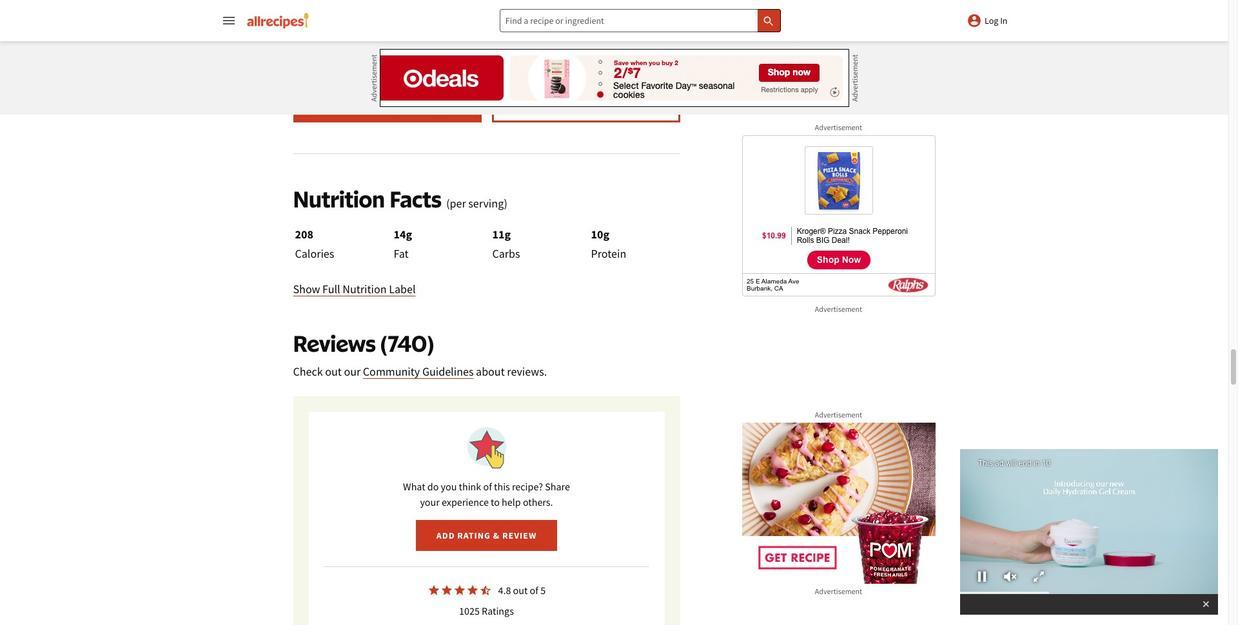 Task type: describe. For each thing, give the bounding box(es) containing it.
star half image
[[479, 585, 492, 598]]

recipe?
[[512, 481, 543, 494]]

check out our community guidelines about reviews.
[[293, 365, 547, 380]]

share
[[545, 481, 570, 494]]

community guidelines link
[[363, 365, 474, 380]]

print image
[[594, 101, 607, 114]]

you
[[441, 481, 457, 494]]

community
[[363, 365, 420, 380]]

14g fat
[[394, 227, 412, 262]]

others.
[[523, 496, 553, 509]]

it
[[392, 102, 401, 113]]

this
[[494, 481, 510, 494]]

1 horizontal spatial of
[[530, 585, 539, 598]]

4.8 out of 5
[[498, 585, 546, 598]]

ratings
[[482, 605, 514, 618]]

show
[[293, 282, 320, 297]]

reviews.
[[507, 365, 547, 380]]

full
[[323, 282, 340, 297]]

meredith
[[354, 51, 388, 60]]

guidelines
[[422, 365, 474, 380]]

calories
[[295, 247, 334, 262]]

account image
[[967, 13, 982, 28]]

our
[[344, 365, 361, 380]]

2 star image from the left
[[466, 585, 479, 598]]

home image
[[247, 13, 309, 28]]

dotdash
[[320, 51, 352, 60]]

show full nutrition label button
[[293, 281, 416, 299]]

check
[[293, 365, 323, 380]]

of inside what do you think of this recipe? share your experience to help others.
[[483, 481, 492, 494]]

1 star image from the left
[[453, 585, 466, 598]]

2 star image from the left
[[440, 585, 453, 598]]

(per
[[446, 196, 466, 211]]

reviews (740)
[[293, 330, 434, 358]]

in
[[1001, 15, 1008, 26]]

11g
[[492, 227, 511, 242]]

log in
[[985, 15, 1008, 26]]

i made it
[[358, 102, 401, 113]]

print
[[564, 102, 592, 113]]

rating
[[458, 531, 491, 542]]

menu image
[[221, 13, 236, 28]]

Find a recipe or ingredient text field
[[500, 9, 781, 32]]

your
[[420, 496, 440, 509]]

nutrition inside button
[[343, 282, 387, 297]]

fat
[[394, 247, 409, 262]]

review
[[502, 531, 537, 542]]



Task type: locate. For each thing, give the bounding box(es) containing it.
10g
[[591, 227, 610, 242]]

1 vertical spatial out
[[513, 585, 528, 598]]

0 vertical spatial of
[[483, 481, 492, 494]]

serving)
[[468, 196, 508, 211]]

nutrition
[[293, 185, 385, 213], [343, 282, 387, 297]]

out right 4.8 at the bottom of the page
[[513, 585, 528, 598]]

what
[[403, 481, 425, 494]]

11g carbs
[[492, 227, 520, 262]]

nutrition right full on the top of the page
[[343, 282, 387, 297]]

made
[[364, 102, 389, 113]]

&
[[493, 531, 500, 542]]

208 calories
[[295, 227, 334, 262]]

of left 5
[[530, 585, 539, 598]]

1 vertical spatial nutrition
[[343, 282, 387, 297]]

208
[[295, 227, 314, 242]]

out left our
[[325, 365, 342, 380]]

out
[[325, 365, 342, 380], [513, 585, 528, 598]]

log
[[985, 15, 999, 26]]

print button
[[492, 92, 680, 123]]

0 vertical spatial out
[[325, 365, 342, 380]]

10g protein
[[591, 227, 626, 262]]

add
[[437, 531, 455, 542]]

protein
[[591, 247, 626, 262]]

food
[[389, 51, 408, 60]]

label
[[389, 282, 416, 297]]

show full nutrition label
[[293, 282, 416, 297]]

spoon image
[[403, 101, 416, 114]]

i
[[358, 102, 362, 113]]

out for check
[[325, 365, 342, 380]]

dotdash meredith food stuidos
[[320, 51, 439, 60]]

reviews
[[293, 330, 376, 358]]

4.8
[[498, 585, 511, 598]]

about
[[476, 365, 505, 380]]

1025
[[459, 605, 480, 618]]

carbs
[[492, 247, 520, 262]]

add rating & review button
[[416, 521, 557, 552]]

log in banner
[[0, 0, 1229, 626]]

1 star image from the left
[[428, 585, 440, 598]]

nutrition up 208
[[293, 185, 385, 213]]

0 vertical spatial nutrition
[[293, 185, 385, 213]]

1 vertical spatial advertisement region
[[742, 423, 936, 584]]

(740)
[[381, 330, 434, 358]]

None search field
[[500, 9, 781, 32]]

14g
[[394, 227, 412, 242]]

of
[[483, 481, 492, 494], [530, 585, 539, 598]]

to
[[491, 496, 500, 509]]

0 vertical spatial advertisement region
[[380, 49, 849, 107]]

search image
[[763, 15, 776, 28]]

nutrition facts (per serving)
[[293, 185, 508, 213]]

log in link
[[967, 13, 1008, 28]]

star image
[[453, 585, 466, 598], [466, 585, 479, 598]]

star image
[[428, 585, 440, 598], [440, 585, 453, 598]]

advertisement region
[[380, 49, 849, 107], [742, 423, 936, 584]]

a single ham and cheese slider is being pulled from a casserole dish full of sliders. image
[[293, 0, 680, 46]]

5
[[541, 585, 546, 598]]

1025 ratings
[[459, 605, 514, 618]]

think
[[459, 481, 481, 494]]

0 horizontal spatial out
[[325, 365, 342, 380]]

add rating & review
[[437, 531, 537, 542]]

experience
[[442, 496, 489, 509]]

1 horizontal spatial out
[[513, 585, 528, 598]]

out for 4.8
[[513, 585, 528, 598]]

of left this
[[483, 481, 492, 494]]

i made it button
[[293, 92, 482, 123]]

none search field inside log in banner
[[500, 9, 781, 32]]

stuidos
[[410, 51, 439, 60]]

unmute button group
[[997, 568, 1025, 587]]

do
[[428, 481, 439, 494]]

facts
[[390, 185, 442, 213]]

1 vertical spatial of
[[530, 585, 539, 598]]

what do you think of this recipe? share your experience to help others.
[[403, 481, 570, 509]]

help
[[502, 496, 521, 509]]

0 horizontal spatial of
[[483, 481, 492, 494]]



Task type: vqa. For each thing, say whether or not it's contained in the screenshot.
21
no



